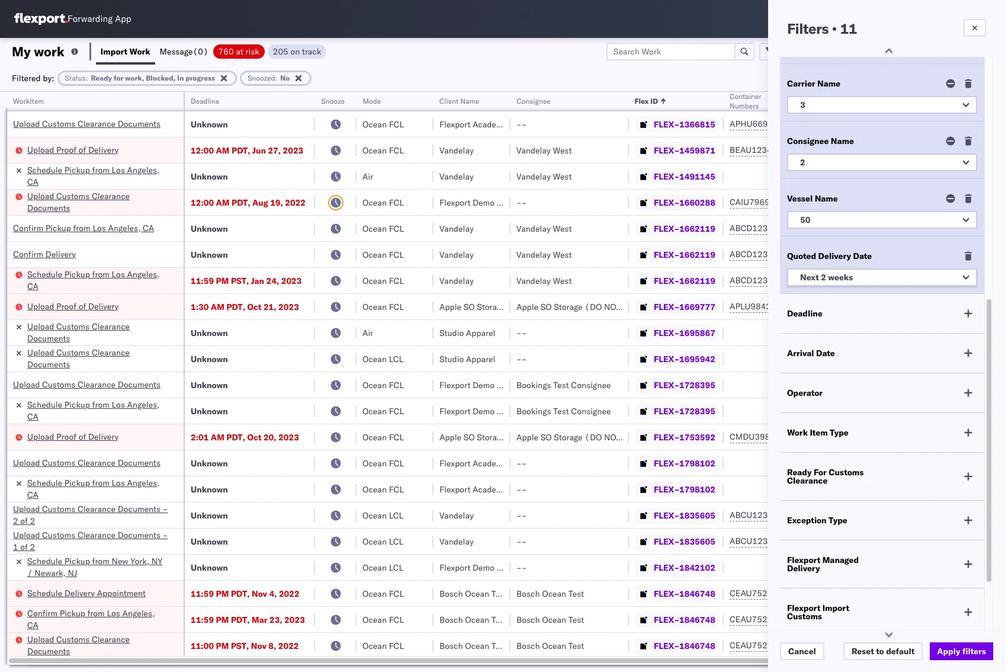 Task type: locate. For each thing, give the bounding box(es) containing it.
savant
[[983, 119, 1006, 130]]

appointment
[[97, 588, 146, 598]]

0 horizontal spatial numbers
[[730, 101, 760, 110]]

2 upload proof of delivery from the top
[[27, 301, 119, 311]]

1 12:00 from the top
[[191, 145, 214, 156]]

2 vertical spatial test123456
[[807, 640, 857, 651]]

deadline
[[191, 97, 220, 106], [788, 308, 823, 319]]

8 fcl from the top
[[389, 380, 404, 390]]

0 vertical spatial test123456
[[807, 588, 857, 599]]

- inside "upload customs clearance documents - 1 of 2"
[[163, 530, 168, 540]]

confirm inside confirm delivery "link"
[[13, 249, 43, 259]]

pdt, left aug
[[232, 197, 251, 208]]

2023 for 12:00 am pdt, jun 27, 2023
[[283, 145, 304, 156]]

test123456 down flexport import customs
[[807, 640, 857, 651]]

oct
[[247, 301, 262, 312], [247, 432, 262, 442]]

2023 right 20,
[[279, 432, 299, 442]]

5 gaurav jawla from the top
[[955, 249, 1005, 260]]

of
[[79, 144, 86, 155], [79, 301, 86, 311], [79, 431, 86, 442], [20, 515, 28, 526], [20, 541, 28, 552]]

am right 1:30
[[211, 301, 225, 312]]

1 vertical spatial bookings test consignee
[[517, 406, 611, 416]]

pst, for jan
[[231, 275, 249, 286]]

0 horizontal spatial deadline
[[191, 97, 220, 106]]

confirm pickup from los angeles, ca down schedule delivery appointment button
[[27, 608, 155, 630]]

0 vertical spatial upload proof of delivery link
[[27, 144, 119, 156]]

upload proof of delivery link
[[27, 144, 119, 156], [27, 300, 119, 312], [27, 431, 119, 442]]

pm for 11:59 pm pdt, nov 4, 2022
[[216, 588, 229, 599]]

1 vertical spatial confirm pickup from los angeles, ca button
[[27, 607, 168, 632]]

pdt, down 11:59 pm pst, jan 24, 2023
[[227, 301, 245, 312]]

1 schedule pickup from los angeles, ca link from the top
[[27, 164, 168, 188]]

1 vertical spatial ceau7522281, hlxu6269489, hlxu8034992
[[730, 614, 914, 625]]

flex-1695942 button
[[635, 351, 718, 367], [635, 351, 718, 367]]

2022
[[285, 197, 306, 208], [279, 588, 300, 599], [278, 640, 299, 651]]

flex-1728395
[[654, 380, 716, 390], [654, 406, 716, 416]]

2 vertical spatial abcd1234560
[[730, 275, 789, 286]]

app
[[115, 13, 131, 25]]

2 vertical spatial hlxu8034992
[[856, 640, 914, 651]]

0 horizontal spatial import
[[101, 46, 128, 57]]

confirm pickup from los angeles, ca link down schedule delivery appointment button
[[27, 607, 168, 631]]

pst,
[[231, 275, 249, 286], [231, 640, 249, 651]]

2 pm from the top
[[216, 588, 229, 599]]

am for 12:00 am pdt, jun 27, 2023
[[216, 145, 230, 156]]

work up status : ready for work, blocked, in progress
[[130, 46, 150, 57]]

2 studio apparel from the top
[[440, 354, 496, 364]]

0 vertical spatial bookings test consignee
[[517, 380, 611, 390]]

2 vertical spatial upload proof of delivery link
[[27, 431, 119, 442]]

0 vertical spatial abcd1234560
[[730, 223, 789, 234]]

2 : from the left
[[275, 73, 278, 82]]

2 apparel from the top
[[466, 354, 496, 364]]

upload proof of delivery
[[27, 144, 119, 155], [27, 301, 119, 311], [27, 431, 119, 442]]

15 ocean fcl from the top
[[363, 640, 404, 651]]

2 abcu1234560 from the top
[[730, 536, 789, 547]]

3 schedule from the top
[[27, 399, 62, 410]]

2 unknown from the top
[[191, 171, 228, 182]]

am right the 2:01
[[211, 432, 225, 442]]

pickup for schedule pickup from new york, ny / newark, nj link
[[64, 556, 90, 566]]

2 proof from the top
[[56, 301, 76, 311]]

2 vertical spatial ceau7522281, hlxu6269489, hlxu8034992
[[730, 640, 914, 651]]

1 vertical spatial work
[[788, 427, 808, 438]]

1 vertical spatial 1846748
[[680, 614, 716, 625]]

0 vertical spatial hlxu6269489,
[[793, 588, 854, 599]]

date right arrival
[[817, 348, 836, 359]]

: up workitem button
[[86, 73, 88, 82]]

pdt, left 20,
[[227, 432, 245, 442]]

24,
[[266, 275, 279, 286]]

studio apparel
[[440, 327, 496, 338], [440, 354, 496, 364]]

2 down the beau1234567, bozo1234565, tcnu1234565
[[801, 157, 806, 168]]

import inside flexport import customs
[[823, 603, 850, 613]]

2 vertical spatial flex-1662119
[[654, 275, 716, 286]]

at
[[236, 46, 243, 57]]

operator up omkar
[[955, 97, 984, 106]]

deadline down progress at the left of the page
[[191, 97, 220, 106]]

: for snoozed
[[275, 73, 278, 82]]

quoted
[[788, 251, 817, 261]]

resize handle column header for mbl/mawb numbers
[[935, 92, 950, 672]]

upload proof of delivery link for 1:30 am pdt, oct 21, 2023
[[27, 300, 119, 312]]

1 resize handle column header from the left
[[170, 92, 184, 672]]

2 button
[[788, 154, 978, 171]]

am left aug
[[216, 197, 230, 208]]

pdt, up 11:59 pm pdt, mar 23, 2023
[[231, 588, 250, 599]]

6 fcl from the top
[[389, 275, 404, 286]]

2022 for 11:59 pm pdt, nov 4, 2022
[[279, 588, 300, 599]]

deadline down next
[[788, 308, 823, 319]]

schedule pickup from los angeles, ca link for flexport demo consignee
[[27, 399, 168, 422]]

11
[[841, 20, 858, 37]]

schedule pickup from los angeles, ca for flexport demo consignee
[[27, 399, 160, 422]]

10 resize handle column header from the left
[[976, 92, 990, 672]]

1 vertical spatial hlxu8034992
[[856, 614, 914, 625]]

2 vertical spatial flex-1846748
[[654, 640, 716, 651]]

hlxu6269489, up flexport import customs
[[793, 588, 854, 599]]

nov left 8, at the bottom of the page
[[251, 640, 267, 651]]

test123456 up flexport import customs
[[807, 588, 857, 599]]

5 vandelay west from the top
[[517, 275, 572, 286]]

angeles, inside button
[[127, 269, 160, 279]]

schedule for flexport demo shipper
[[27, 556, 62, 566]]

1 vertical spatial type
[[829, 515, 848, 526]]

numbers right mbl/mawb
[[850, 97, 880, 106]]

am for 1:30 am pdt, oct 21, 2023
[[211, 301, 225, 312]]

4 schedule pickup from los angeles, ca from the top
[[27, 477, 160, 500]]

flex-1669777
[[654, 301, 716, 312]]

message (0)
[[160, 46, 208, 57]]

1 unknown from the top
[[191, 119, 228, 130]]

batch action
[[939, 46, 990, 57]]

3 ceau7522281, hlxu6269489, hlxu8034992 from the top
[[730, 640, 914, 651]]

0 vertical spatial ready
[[91, 73, 112, 82]]

type right 'item'
[[830, 427, 849, 438]]

pickup inside button
[[64, 269, 90, 279]]

0 vertical spatial 12:00
[[191, 145, 214, 156]]

1728395 up 1753592
[[680, 406, 716, 416]]

pdt, left the jun
[[232, 145, 251, 156]]

1846748
[[680, 588, 716, 599], [680, 614, 716, 625], [680, 640, 716, 651]]

container numbers
[[730, 92, 762, 110]]

6 jawla from the top
[[984, 510, 1005, 521]]

1 vertical spatial nov
[[251, 640, 267, 651]]

1 vertical spatial 1662119
[[680, 249, 716, 260]]

1 vertical spatial 11:59
[[191, 588, 214, 599]]

2 flexport academy from the top
[[440, 458, 507, 469]]

0 vertical spatial academy
[[473, 119, 507, 130]]

1 vertical spatial studio
[[440, 354, 464, 364]]

10 unknown from the top
[[191, 484, 228, 495]]

2023
[[283, 145, 304, 156], [281, 275, 302, 286], [279, 301, 299, 312], [279, 432, 299, 442], [285, 614, 305, 625]]

angeles, inside confirm pickup from los angeles, ca
[[122, 608, 155, 619]]

pm up the 11:00 pm pst, nov 8, 2022 on the left
[[216, 614, 229, 625]]

test123456 for 11:59 pm pdt, mar 23, 2023
[[807, 614, 857, 625]]

import down flexport managed delivery
[[823, 603, 850, 613]]

confirm pickup from los angeles, ca link up confirm delivery "link"
[[13, 222, 154, 234]]

1 vertical spatial flex-1798102
[[654, 484, 716, 495]]

for
[[114, 73, 124, 82]]

schedule for flexport demo consignee
[[27, 399, 62, 410]]

resize handle column header
[[170, 92, 184, 672], [301, 92, 315, 672], [343, 92, 357, 672], [420, 92, 434, 672], [497, 92, 511, 672], [615, 92, 629, 672], [710, 92, 724, 672], [787, 92, 801, 672], [935, 92, 950, 672], [976, 92, 990, 672]]

am
[[216, 145, 230, 156], [216, 197, 230, 208], [211, 301, 225, 312], [211, 432, 225, 442]]

flex-1835605 for upload customs clearance documents - 2 of 2
[[654, 510, 716, 521]]

flex-1835605 for upload customs clearance documents - 1 of 2
[[654, 536, 716, 547]]

1 : from the left
[[86, 73, 88, 82]]

2 vertical spatial 1846748
[[680, 640, 716, 651]]

nov
[[252, 588, 267, 599], [251, 640, 267, 651]]

6 gaurav from the top
[[955, 510, 982, 521]]

confirm pickup from los angeles, ca button down schedule delivery appointment button
[[27, 607, 168, 632]]

1 vertical spatial 12:00
[[191, 197, 214, 208]]

name inside button
[[461, 97, 480, 106]]

schedule for flexport academy
[[27, 477, 62, 488]]

1 horizontal spatial numbers
[[850, 97, 880, 106]]

12:00 left the jun
[[191, 145, 214, 156]]

1 vertical spatial air
[[363, 327, 374, 338]]

50
[[801, 215, 811, 225]]

flex-1459871 button
[[635, 142, 718, 159], [635, 142, 718, 159]]

1 horizontal spatial deadline
[[788, 308, 823, 319]]

1 1846748 from the top
[[680, 588, 716, 599]]

pm for 11:59 pm pdt, mar 23, 2023
[[216, 614, 229, 625]]

2 12:00 from the top
[[191, 197, 214, 208]]

0 vertical spatial import
[[101, 46, 128, 57]]

hlxu6269489,
[[793, 588, 854, 599], [793, 614, 854, 625], [793, 640, 854, 651]]

confirm delivery
[[13, 249, 76, 259]]

2 demo from the top
[[473, 380, 495, 390]]

2 vertical spatial 1662119
[[680, 275, 716, 286]]

hlxu8034992 for 11:00 pm pst, nov 8, 2022
[[856, 640, 914, 651]]

1 1662119 from the top
[[680, 223, 716, 234]]

1 vertical spatial 2022
[[279, 588, 300, 599]]

flex-1846748 for 11:00 pm pst, nov 8, 2022
[[654, 640, 716, 651]]

0 vertical spatial air
[[363, 171, 374, 182]]

0 horizontal spatial date
[[817, 348, 836, 359]]

oct left 20,
[[247, 432, 262, 442]]

for
[[814, 467, 827, 478]]

numbers for mbl/mawb numbers
[[850, 97, 880, 106]]

next 2 weeks
[[801, 272, 854, 283]]

0 vertical spatial hlxu8034992
[[856, 588, 914, 599]]

message
[[160, 46, 193, 57]]

documents inside "upload customs clearance documents - 1 of 2"
[[118, 530, 161, 540]]

(0)
[[193, 46, 208, 57]]

2 vertical spatial upload proof of delivery button
[[27, 431, 119, 444]]

1 horizontal spatial import
[[823, 603, 850, 613]]

flex-1662119
[[654, 223, 716, 234], [654, 249, 716, 260], [654, 275, 716, 286]]

pm right the "11:00"
[[216, 640, 229, 651]]

date up next 2 weeks button
[[854, 251, 873, 261]]

from
[[92, 164, 110, 175], [73, 223, 91, 233], [92, 269, 110, 279], [92, 399, 110, 410], [92, 477, 110, 488], [92, 556, 110, 566], [87, 608, 105, 619]]

0 vertical spatial 1798102
[[680, 458, 716, 469]]

numbers inside the container numbers
[[730, 101, 760, 110]]

2 jawla from the top
[[984, 171, 1005, 182]]

import up for
[[101, 46, 128, 57]]

flex-1728395 up flex-1753592
[[654, 406, 716, 416]]

pdt,
[[232, 145, 251, 156], [232, 197, 251, 208], [227, 301, 245, 312], [227, 432, 245, 442], [231, 588, 250, 599], [231, 614, 250, 625]]

risk
[[246, 46, 259, 57]]

pdt, left mar
[[231, 614, 250, 625]]

hlxu8034992
[[856, 588, 914, 599], [856, 614, 914, 625], [856, 640, 914, 651]]

0 horizontal spatial :
[[86, 73, 88, 82]]

0 vertical spatial flex-1662119
[[654, 223, 716, 234]]

reset to default
[[852, 646, 915, 657]]

8 resize handle column header from the left
[[787, 92, 801, 672]]

2 right 1
[[30, 541, 35, 552]]

3 gaurav jawla from the top
[[955, 197, 1005, 208]]

1 vertical spatial confirm
[[13, 249, 43, 259]]

flex-1728395 button
[[635, 377, 718, 393], [635, 377, 718, 393], [635, 403, 718, 419], [635, 403, 718, 419]]

2 1728395 from the top
[[680, 406, 716, 416]]

confirm delivery link
[[13, 248, 76, 260]]

pdt, for 20,
[[227, 432, 245, 442]]

ceau7522281, for 11:00 pm pst, nov 8, 2022
[[730, 640, 791, 651]]

1 vertical spatial flexport demo consignee
[[440, 380, 537, 390]]

1 vertical spatial pst,
[[231, 640, 249, 651]]

ceau7522281, hlxu6269489, hlxu8034992 for 11:59 pm pdt, mar 23, 2023
[[730, 614, 914, 625]]

1 vertical spatial upload proof of delivery
[[27, 301, 119, 311]]

2023 right 27,
[[283, 145, 304, 156]]

9 resize handle column header from the left
[[935, 92, 950, 672]]

12 ocean fcl from the top
[[363, 484, 404, 495]]

1 vertical spatial academy
[[473, 458, 507, 469]]

2 bookings from the top
[[517, 406, 552, 416]]

1 lcl from the top
[[389, 354, 404, 364]]

delivery inside flexport managed delivery
[[788, 563, 821, 574]]

12 fcl from the top
[[389, 484, 404, 495]]

1 vertical spatial flex-1846748
[[654, 614, 716, 625]]

0 vertical spatial studio
[[440, 327, 464, 338]]

11:59
[[191, 275, 214, 286], [191, 588, 214, 599], [191, 614, 214, 625]]

3 schedule pickup from los angeles, ca link from the top
[[27, 399, 168, 422]]

work item type
[[788, 427, 849, 438]]

of for 1st upload proof of delivery button from the bottom of the page
[[79, 431, 86, 442]]

2023 for 2:01 am pdt, oct 20, 2023
[[279, 432, 299, 442]]

resize handle column header for consignee
[[615, 92, 629, 672]]

2023 right 24,
[[281, 275, 302, 286]]

test
[[554, 380, 569, 390], [554, 406, 569, 416], [492, 588, 508, 599], [569, 588, 585, 599], [492, 614, 508, 625], [569, 614, 585, 625], [492, 640, 508, 651], [569, 640, 585, 651]]

name up mbl/mawb
[[818, 78, 841, 89]]

2 vertical spatial flexport academy
[[440, 484, 507, 495]]

jun
[[253, 145, 266, 156]]

3 test123456 from the top
[[807, 640, 857, 651]]

name for consignee name
[[832, 136, 855, 146]]

1 upload proof of delivery link from the top
[[27, 144, 119, 156]]

2:01
[[191, 432, 209, 442]]

from inside confirm pickup from los angeles, ca
[[87, 608, 105, 619]]

0 vertical spatial ceau7522281, hlxu6269489, hlxu8034992
[[730, 588, 914, 599]]

2 flex-1835605 from the top
[[654, 536, 716, 547]]

0 vertical spatial deadline
[[191, 97, 220, 106]]

0 vertical spatial oct
[[247, 301, 262, 312]]

1 vertical spatial 1798102
[[680, 484, 716, 495]]

4 unknown from the top
[[191, 249, 228, 260]]

14 ocean fcl from the top
[[363, 614, 404, 625]]

confirm pickup from los angeles, ca up confirm delivery "link"
[[13, 223, 154, 233]]

progress
[[186, 73, 215, 82]]

import
[[101, 46, 128, 57], [823, 603, 850, 613]]

omkar
[[955, 119, 980, 130]]

3 flex-1846748 from the top
[[654, 640, 716, 651]]

4 demo from the top
[[473, 562, 495, 573]]

resize handle column header for deadline
[[301, 92, 315, 672]]

nov left 4,
[[252, 588, 267, 599]]

1 vertical spatial flex-1835605
[[654, 536, 716, 547]]

2 vertical spatial 2022
[[278, 640, 299, 651]]

hlxu6269489, for 11:59 pm pdt, mar 23, 2023
[[793, 614, 854, 625]]

name for vessel name
[[815, 193, 839, 204]]

0 vertical spatial abcu1234560
[[730, 510, 789, 520]]

2 vertical spatial ceau7522281,
[[730, 640, 791, 651]]

2022 right 4,
[[279, 588, 300, 599]]

1 ceau7522281, from the top
[[730, 588, 791, 599]]

0 horizontal spatial ready
[[91, 73, 112, 82]]

2 up 1
[[13, 515, 18, 526]]

2023 right the 23,
[[285, 614, 305, 625]]

2 11:59 from the top
[[191, 588, 214, 599]]

1
[[13, 541, 18, 552]]

ready inside ready for customs clearance
[[788, 467, 812, 478]]

2 vertical spatial confirm
[[27, 608, 58, 619]]

0 vertical spatial ceau7522281,
[[730, 588, 791, 599]]

los inside button
[[112, 269, 125, 279]]

4 vandelay west from the top
[[517, 249, 572, 260]]

-
[[517, 119, 522, 130], [522, 119, 527, 130], [807, 119, 812, 130], [812, 119, 818, 130], [807, 171, 812, 182], [812, 171, 818, 182], [517, 197, 522, 208], [522, 197, 527, 208], [807, 223, 812, 234], [812, 223, 818, 234], [807, 249, 812, 260], [812, 249, 818, 260], [807, 275, 812, 286], [812, 275, 818, 286], [517, 327, 522, 338], [522, 327, 527, 338], [807, 327, 812, 338], [812, 327, 818, 338], [517, 354, 522, 364], [522, 354, 527, 364], [807, 354, 812, 364], [812, 354, 818, 364], [807, 380, 812, 390], [812, 380, 818, 390], [807, 406, 812, 416], [812, 406, 818, 416], [517, 458, 522, 469], [522, 458, 527, 469], [807, 458, 812, 469], [812, 458, 818, 469], [517, 484, 522, 495], [522, 484, 527, 495], [807, 484, 812, 495], [812, 484, 818, 495], [163, 504, 168, 514], [517, 510, 522, 521], [522, 510, 527, 521], [807, 510, 812, 521], [812, 510, 818, 521], [163, 530, 168, 540], [517, 536, 522, 547], [522, 536, 527, 547], [807, 536, 812, 547], [812, 536, 818, 547], [517, 562, 522, 573], [522, 562, 527, 573], [807, 562, 812, 573], [812, 562, 818, 573]]

clearance
[[78, 118, 116, 129], [92, 191, 130, 201], [92, 321, 130, 332], [92, 347, 130, 358], [78, 379, 116, 390], [78, 457, 116, 468], [788, 475, 828, 486], [78, 504, 116, 514], [78, 530, 116, 540], [92, 634, 130, 645]]

pm up 1:30 am pdt, oct 21, 2023
[[216, 275, 229, 286]]

ceau7522281, for 11:59 pm pdt, nov 4, 2022
[[730, 588, 791, 599]]

pst, for nov
[[231, 640, 249, 651]]

0 vertical spatial nov
[[252, 588, 267, 599]]

1662119
[[680, 223, 716, 234], [680, 249, 716, 260], [680, 275, 716, 286]]

1 demo from the top
[[473, 197, 495, 208]]

schedule inside schedule pickup from new york, ny / newark, nj
[[27, 556, 62, 566]]

3 vandelay west from the top
[[517, 223, 572, 234]]

1 vertical spatial proof
[[56, 301, 76, 311]]

11 ocean fcl from the top
[[363, 458, 404, 469]]

: for status
[[86, 73, 88, 82]]

1 academy from the top
[[473, 119, 507, 130]]

hlxu6269489, up cancel
[[793, 614, 854, 625]]

0 vertical spatial pst,
[[231, 275, 249, 286]]

work
[[130, 46, 150, 57], [788, 427, 808, 438]]

ceau7522281, hlxu6269489, hlxu8034992 up flexport import customs
[[730, 588, 914, 599]]

0 vertical spatial operator
[[955, 97, 984, 106]]

17 flex- from the top
[[654, 536, 680, 547]]

hlxu6269489, down flexport import customs
[[793, 640, 854, 651]]

12:00 left aug
[[191, 197, 214, 208]]

1753592
[[680, 432, 716, 442]]

los for second schedule pickup from los angeles, ca link from the top
[[112, 269, 125, 279]]

pickup for schedule pickup from los angeles, ca link related to flexport demo consignee
[[64, 399, 90, 410]]

los inside confirm pickup from los angeles, ca
[[107, 608, 120, 619]]

pst, down 11:59 pm pdt, mar 23, 2023
[[231, 640, 249, 651]]

2 vertical spatial upload proof of delivery
[[27, 431, 119, 442]]

1695867
[[680, 327, 716, 338]]

from inside schedule pickup from los angeles, ca button
[[92, 269, 110, 279]]

consignee inside consignee button
[[517, 97, 551, 106]]

name down mbl/mawb numbers
[[832, 136, 855, 146]]

flexport managed delivery
[[788, 555, 860, 574]]

type right exception
[[829, 515, 848, 526]]

2023 for 11:59 pm pst, jan 24, 2023
[[281, 275, 302, 286]]

test123456 for 11:00 pm pst, nov 8, 2022
[[807, 640, 857, 651]]

9 fcl from the top
[[389, 406, 404, 416]]

name
[[818, 78, 841, 89], [461, 97, 480, 106], [832, 136, 855, 146], [815, 193, 839, 204]]

container
[[730, 92, 762, 101]]

aug
[[253, 197, 268, 208]]

19 flex- from the top
[[654, 588, 680, 599]]

1 vertical spatial bookings
[[517, 406, 552, 416]]

confirm inside confirm pickup from los angeles, ca
[[27, 608, 58, 619]]

2022 right 19,
[[285, 197, 306, 208]]

nov for 8,
[[251, 640, 267, 651]]

flex-1728395 down flex-1695942
[[654, 380, 716, 390]]

2 1835605 from the top
[[680, 536, 716, 547]]

3 1846748 from the top
[[680, 640, 716, 651]]

of inside the "upload customs clearance documents - 2 of 2"
[[20, 515, 28, 526]]

13 ocean fcl from the top
[[363, 588, 404, 599]]

0 vertical spatial work
[[130, 46, 150, 57]]

1 horizontal spatial :
[[275, 73, 278, 82]]

2023 right 21,
[[279, 301, 299, 312]]

2 ocean fcl from the top
[[363, 145, 404, 156]]

1 vertical spatial upload proof of delivery button
[[27, 300, 119, 313]]

work left 'item'
[[788, 427, 808, 438]]

oct left 21,
[[247, 301, 262, 312]]

confirm pickup from los angeles, ca button up confirm delivery "link"
[[13, 222, 154, 235]]

3 west from the top
[[553, 223, 572, 234]]

filters
[[963, 646, 987, 657]]

flex-1846748 for 11:59 pm pdt, mar 23, 2023
[[654, 614, 716, 625]]

14 flex- from the top
[[654, 458, 680, 469]]

track
[[302, 46, 321, 57]]

0 vertical spatial 1835605
[[680, 510, 716, 521]]

8 unknown from the top
[[191, 406, 228, 416]]

1 vertical spatial upload proof of delivery link
[[27, 300, 119, 312]]

flex-1669777 button
[[635, 298, 718, 315], [635, 298, 718, 315]]

schedule pickup from los angeles, ca inside button
[[27, 269, 160, 291]]

workitem button
[[7, 94, 172, 106]]

flex-1835605 button
[[635, 507, 718, 524], [635, 507, 718, 524], [635, 533, 718, 550], [635, 533, 718, 550]]

pickup inside confirm pickup from los angeles, ca
[[60, 608, 85, 619]]

schedule delivery appointment link
[[27, 587, 146, 599]]

schedule for vandelay
[[27, 164, 62, 175]]

1798102
[[680, 458, 716, 469], [680, 484, 716, 495]]

filtered by:
[[12, 73, 54, 83]]

2 vandelay west from the top
[[517, 171, 572, 182]]

1660288
[[680, 197, 716, 208]]

5 jawla from the top
[[984, 249, 1005, 260]]

0 vertical spatial 2022
[[285, 197, 306, 208]]

name for carrier name
[[818, 78, 841, 89]]

0 vertical spatial flex-1835605
[[654, 510, 716, 521]]

2 gaurav from the top
[[955, 171, 982, 182]]

0 vertical spatial upload proof of delivery button
[[27, 144, 119, 157]]

2 right next
[[822, 272, 827, 283]]

flexport inside flexport managed delivery
[[788, 555, 821, 565]]

1 horizontal spatial operator
[[955, 97, 984, 106]]

4 pm from the top
[[216, 640, 229, 651]]

0 vertical spatial upload proof of delivery
[[27, 144, 119, 155]]

deadline inside button
[[191, 97, 220, 106]]

1 schedule from the top
[[27, 164, 62, 175]]

6 resize handle column header from the left
[[615, 92, 629, 672]]

vandelay west
[[517, 145, 572, 156], [517, 171, 572, 182], [517, 223, 572, 234], [517, 249, 572, 260], [517, 275, 572, 286]]

pst, left jan
[[231, 275, 249, 286]]

1 upload proof of delivery button from the top
[[27, 144, 119, 157]]

ceau7522281, hlxu6269489, hlxu8034992 down flexport import customs
[[730, 640, 914, 651]]

1:30
[[191, 301, 209, 312]]

1 vertical spatial abcd1234560
[[730, 249, 789, 260]]

1 vertical spatial flex-1662119
[[654, 249, 716, 260]]

am left the jun
[[216, 145, 230, 156]]

test123456 up cancel
[[807, 614, 857, 625]]

1 ceau7522281, hlxu6269489, hlxu8034992 from the top
[[730, 588, 914, 599]]

los for bottom confirm pickup from los angeles, ca link
[[107, 608, 120, 619]]

cancel button
[[781, 643, 825, 660]]

operator down arrival
[[788, 388, 823, 398]]

upload proof of delivery link for 12:00 am pdt, jun 27, 2023
[[27, 144, 119, 156]]

1 vandelay west from the top
[[517, 145, 572, 156]]

1846748 for 11:59 pm pdt, nov 4, 2022
[[680, 588, 716, 599]]

2023 for 1:30 am pdt, oct 21, 2023
[[279, 301, 299, 312]]

flexport inside flexport import customs
[[788, 603, 821, 613]]

schedule pickup from los angeles, ca link for vandelay
[[27, 164, 168, 188]]

name right vessel
[[815, 193, 839, 204]]

new
[[112, 556, 128, 566]]

am for 2:01 am pdt, oct 20, 2023
[[211, 432, 225, 442]]

0 vertical spatial studio apparel
[[440, 327, 496, 338]]

oct for 21,
[[247, 301, 262, 312]]

action
[[964, 46, 990, 57]]

upload proof of delivery button for 1:30 am pdt, oct 21, 2023
[[27, 300, 119, 313]]

1728395 down "1695942"
[[680, 380, 716, 390]]

0 vertical spatial 11:59
[[191, 275, 214, 286]]

confirm
[[13, 223, 43, 233], [13, 249, 43, 259], [27, 608, 58, 619]]

ceau7522281, hlxu6269489, hlxu8034992 up cancel
[[730, 614, 914, 625]]

pickup inside schedule pickup from new york, ny / newark, nj
[[64, 556, 90, 566]]

0 vertical spatial flex-1846748
[[654, 588, 716, 599]]

0 vertical spatial 1662119
[[680, 223, 716, 234]]

1 vertical spatial confirm pickup from los angeles, ca
[[27, 608, 155, 630]]

pm up 11:59 pm pdt, mar 23, 2023
[[216, 588, 229, 599]]

resize handle column header for container numbers
[[787, 92, 801, 672]]

flex-1835605
[[654, 510, 716, 521], [654, 536, 716, 547]]

customs inside "upload customs clearance documents - 1 of 2"
[[42, 530, 75, 540]]

1 vertical spatial ceau7522281,
[[730, 614, 791, 625]]

1 11:59 from the top
[[191, 275, 214, 286]]

: left no
[[275, 73, 278, 82]]

1 1835605 from the top
[[680, 510, 716, 521]]

0 vertical spatial apparel
[[466, 327, 496, 338]]

numbers down the container
[[730, 101, 760, 110]]

upload customs clearance documents - 1 of 2
[[13, 530, 168, 552]]

1 flexport academy from the top
[[440, 119, 507, 130]]

from inside schedule pickup from new york, ny / newark, nj
[[92, 556, 110, 566]]

schedule pickup from los angeles, ca button
[[27, 268, 168, 293]]

- inside the "upload customs clearance documents - 2 of 2"
[[163, 504, 168, 514]]

2 academy from the top
[[473, 458, 507, 469]]

2 vertical spatial 11:59
[[191, 614, 214, 625]]

2 flex-1728395 from the top
[[654, 406, 716, 416]]

11:59 for 11:59 pm pst, jan 24, 2023
[[191, 275, 214, 286]]

0 vertical spatial flexport academy
[[440, 119, 507, 130]]

name right client
[[461, 97, 480, 106]]

hlxu6269489, for 11:59 pm pdt, nov 4, 2022
[[793, 588, 854, 599]]

studio apparel for ocean lcl
[[440, 354, 496, 364]]

0 vertical spatial bookings
[[517, 380, 552, 390]]

file exception
[[803, 46, 858, 57]]

--
[[517, 119, 527, 130], [807, 119, 818, 130], [807, 171, 818, 182], [517, 197, 527, 208], [807, 223, 818, 234], [807, 249, 818, 260], [807, 275, 818, 286], [517, 327, 527, 338], [807, 327, 818, 338], [517, 354, 527, 364], [807, 354, 818, 364], [807, 380, 818, 390], [807, 406, 818, 416], [517, 458, 527, 469], [807, 458, 818, 469], [517, 484, 527, 495], [807, 484, 818, 495], [517, 510, 527, 521], [807, 510, 818, 521], [517, 536, 527, 547], [807, 536, 818, 547], [517, 562, 527, 573], [807, 562, 818, 573]]

6 unknown from the top
[[191, 354, 228, 364]]

hlxu6269489, for 11:00 pm pst, nov 8, 2022
[[793, 640, 854, 651]]

0 vertical spatial 1846748
[[680, 588, 716, 599]]

1 vertical spatial operator
[[788, 388, 823, 398]]

flex-1846748 for 11:59 pm pdt, nov 4, 2022
[[654, 588, 716, 599]]

2022 right 8, at the bottom of the page
[[278, 640, 299, 651]]

resize handle column header for client name
[[497, 92, 511, 672]]

6 ocean fcl from the top
[[363, 275, 404, 286]]

2 vertical spatial hlxu6269489,
[[793, 640, 854, 651]]

5 gaurav from the top
[[955, 249, 982, 260]]



Task type: vqa. For each thing, say whether or not it's contained in the screenshot.


Task type: describe. For each thing, give the bounding box(es) containing it.
20 flex- from the top
[[654, 614, 680, 625]]

upload proof of delivery for 12:00
[[27, 144, 119, 155]]

resize handle column header for workitem
[[170, 92, 184, 672]]

1695942
[[680, 354, 716, 364]]

12:00 am pdt, jun 27, 2023
[[191, 145, 304, 156]]

10 ocean fcl from the top
[[363, 432, 404, 442]]

5 west from the top
[[553, 275, 572, 286]]

air for vandelay
[[363, 171, 374, 182]]

pickup for topmost confirm pickup from los angeles, ca link
[[45, 223, 71, 233]]

1 ocean lcl from the top
[[363, 354, 404, 364]]

Search Work text field
[[607, 42, 736, 60]]

2 up /
[[30, 515, 35, 526]]

ceau7522281, hlxu6269489, hlxu8034992 for 11:00 pm pst, nov 8, 2022
[[730, 640, 914, 651]]

2 west from the top
[[553, 171, 572, 182]]

4 ocean fcl from the top
[[363, 223, 404, 234]]

import work button
[[96, 38, 155, 65]]

1 1728395 from the top
[[680, 380, 716, 390]]

work inside "button"
[[130, 46, 150, 57]]

work,
[[125, 73, 144, 82]]

pdt, for 21,
[[227, 301, 245, 312]]

pdt, for 19,
[[232, 197, 251, 208]]

schedule pickup from los angeles, ca link for flexport academy
[[27, 477, 168, 501]]

0 horizontal spatial operator
[[788, 388, 823, 398]]

clearance inside ready for customs clearance
[[788, 475, 828, 486]]

11 flex- from the top
[[654, 380, 680, 390]]

1846748 for 11:59 pm pdt, mar 23, 2023
[[680, 614, 716, 625]]

los for schedule pickup from los angeles, ca link related to flexport academy
[[112, 477, 125, 488]]

flex-1459871
[[654, 145, 716, 156]]

11:59 for 11:59 pm pdt, mar 23, 2023
[[191, 614, 214, 625]]

13 flex- from the top
[[654, 432, 680, 442]]

import inside "button"
[[101, 46, 128, 57]]

abcu1234560 for upload customs clearance documents - 1 of 2
[[730, 536, 789, 547]]

los for topmost confirm pickup from los angeles, ca link
[[93, 223, 106, 233]]

1846748 for 11:00 pm pst, nov 8, 2022
[[680, 640, 716, 651]]

1 vertical spatial confirm pickup from los angeles, ca link
[[27, 607, 168, 631]]

studio for ocean lcl
[[440, 354, 464, 364]]

5 fcl from the top
[[389, 249, 404, 260]]

8 flex- from the top
[[654, 301, 680, 312]]

3 resize handle column header from the left
[[343, 92, 357, 672]]

3 gaurav from the top
[[955, 197, 982, 208]]

21,
[[264, 301, 277, 312]]

schedule pickup from los angeles, ca for flexport academy
[[27, 477, 160, 500]]

205 on track
[[273, 46, 321, 57]]

upload proof of delivery button for 12:00 am pdt, jun 27, 2023
[[27, 144, 119, 157]]

3 unknown from the top
[[191, 223, 228, 234]]

consignee name
[[788, 136, 855, 146]]

1835605 for upload customs clearance documents - 1 of 2
[[680, 536, 716, 547]]

1 west from the top
[[553, 145, 572, 156]]

5 ocean fcl from the top
[[363, 249, 404, 260]]

clearance inside "upload customs clearance documents - 1 of 2"
[[78, 530, 116, 540]]

pickup for schedule pickup from los angeles, ca link related to flexport academy
[[64, 477, 90, 488]]

import work
[[101, 46, 150, 57]]

flexport. image
[[14, 13, 68, 25]]

18 flex- from the top
[[654, 562, 680, 573]]

11 fcl from the top
[[389, 458, 404, 469]]

pdt, for 4,
[[231, 588, 250, 599]]

/
[[27, 568, 32, 578]]

ca inside schedule pickup from los angeles, ca button
[[27, 281, 39, 291]]

flex1459871
[[807, 145, 863, 156]]

pickup for schedule pickup from los angeles, ca link associated with vandelay
[[64, 164, 90, 175]]

apply filters button
[[931, 643, 994, 660]]

next
[[801, 272, 820, 283]]

1 jawla from the top
[[984, 145, 1005, 156]]

nj
[[68, 568, 77, 578]]

7 fcl from the top
[[389, 301, 404, 312]]

0 vertical spatial date
[[854, 251, 873, 261]]

1 abcd1234560 from the top
[[730, 223, 789, 234]]

2 bookings test consignee from the top
[[517, 406, 611, 416]]

3 flexport demo consignee from the top
[[440, 406, 537, 416]]

hlxu8034992 for 11:59 pm pdt, mar 23, 2023
[[856, 614, 914, 625]]

2023 for 11:59 pm pdt, mar 23, 2023
[[285, 614, 305, 625]]

2022 for 12:00 am pdt, aug 19, 2022
[[285, 197, 306, 208]]

7 jawla from the top
[[984, 536, 1005, 547]]

12 unknown from the top
[[191, 536, 228, 547]]

1669777
[[680, 301, 716, 312]]

hlxu8034992 for 11:59 pm pdt, nov 4, 2022
[[856, 588, 914, 599]]

resize handle column header for flex id
[[710, 92, 724, 672]]

reset to default button
[[844, 643, 924, 660]]

9 ocean fcl from the top
[[363, 406, 404, 416]]

schedule pickup from new york, ny / newark, nj
[[27, 556, 163, 578]]

aphu6696417
[[730, 119, 789, 129]]

flex-1366815
[[654, 119, 716, 130]]

status
[[65, 73, 86, 82]]

delivery inside "link"
[[45, 249, 76, 259]]

apply
[[938, 646, 961, 657]]

3 1662119 from the top
[[680, 275, 716, 286]]

1 gaurav jawla from the top
[[955, 145, 1005, 156]]

in
[[177, 73, 184, 82]]

3 flexport academy from the top
[[440, 484, 507, 495]]

tcnu1234565
[[855, 145, 914, 155]]

2 schedule from the top
[[27, 269, 62, 279]]

cmdu3984074
[[730, 432, 791, 442]]

12:00 am pdt, aug 19, 2022
[[191, 197, 306, 208]]

13 unknown from the top
[[191, 562, 228, 573]]

clearance inside the "upload customs clearance documents - 2 of 2"
[[78, 504, 116, 514]]

schedule pickup from new york, ny / newark, nj link
[[27, 555, 168, 579]]

workitem
[[13, 97, 44, 106]]

2 fcl from the top
[[389, 145, 404, 156]]

flexport demo shipper
[[440, 562, 526, 573]]

pdt, for 23,
[[231, 614, 250, 625]]

1 bookings test consignee from the top
[[517, 380, 611, 390]]

3
[[801, 100, 806, 110]]

2 1662119 from the top
[[680, 249, 716, 260]]

Search Shipments (/) text field
[[779, 10, 893, 28]]

schedule delivery appointment button
[[27, 587, 146, 600]]

proof for 12:00 am pdt, jun 27, 2023
[[56, 144, 76, 155]]

pm for 11:59 pm pst, jan 24, 2023
[[216, 275, 229, 286]]

customs inside ready for customs clearance
[[829, 467, 864, 478]]

ready for customs clearance
[[788, 467, 864, 486]]

3 upload proof of delivery button from the top
[[27, 431, 119, 444]]

apparel for air
[[466, 327, 496, 338]]

8 ocean fcl from the top
[[363, 380, 404, 390]]

aplu9843989
[[730, 301, 787, 312]]

3 flex-1662119 from the top
[[654, 275, 716, 286]]

cmdu39849018
[[807, 432, 873, 442]]

upload customs clearance documents - 1 of 2 link
[[13, 529, 171, 553]]

file
[[803, 46, 818, 57]]

to
[[877, 646, 885, 657]]

confirm delivery button
[[13, 248, 76, 261]]

weeks
[[829, 272, 854, 283]]

3 fcl from the top
[[389, 197, 404, 208]]

1 1798102 from the top
[[680, 458, 716, 469]]

2 flexport demo consignee from the top
[[440, 380, 537, 390]]

0 vertical spatial confirm pickup from los angeles, ca link
[[13, 222, 154, 234]]

default
[[887, 646, 915, 657]]

omkar savant
[[955, 119, 1006, 130]]

1 vertical spatial date
[[817, 348, 836, 359]]

my
[[12, 43, 31, 60]]

0 vertical spatial confirm
[[13, 223, 43, 233]]

ca inside confirm pickup from los angeles, ca
[[27, 620, 39, 630]]

2022 for 11:00 pm pst, nov 8, 2022
[[278, 640, 299, 651]]

16 flex- from the top
[[654, 510, 680, 521]]

10 fcl from the top
[[389, 432, 404, 442]]

19,
[[270, 197, 283, 208]]

1 flex- from the top
[[654, 119, 680, 130]]

reset
[[852, 646, 875, 657]]

air for studio apparel
[[363, 327, 374, 338]]

los for schedule pickup from los angeles, ca link associated with vandelay
[[112, 164, 125, 175]]

pdt, for 27,
[[232, 145, 251, 156]]

of for upload proof of delivery button corresponding to 1:30 am pdt, oct 21, 2023
[[79, 301, 86, 311]]

actions
[[961, 97, 986, 106]]

0 vertical spatial type
[[830, 427, 849, 438]]

8,
[[269, 640, 276, 651]]

mode
[[363, 97, 381, 106]]

managed
[[823, 555, 860, 565]]

flex-1695867
[[654, 327, 716, 338]]

forwarding app
[[68, 13, 131, 25]]

test123456 for 11:59 pm pdt, nov 4, 2022
[[807, 588, 857, 599]]

7 ocean fcl from the top
[[363, 301, 404, 312]]

4,
[[269, 588, 277, 599]]

batch action button
[[921, 42, 998, 60]]

3 flex- from the top
[[654, 171, 680, 182]]

11:00 pm pst, nov 8, 2022
[[191, 640, 299, 651]]

upload proof of delivery for 1:30
[[27, 301, 119, 311]]

on
[[291, 46, 300, 57]]

2 1798102 from the top
[[680, 484, 716, 495]]

studio apparel for air
[[440, 327, 496, 338]]

11:00
[[191, 640, 214, 651]]

forwarding
[[68, 13, 113, 25]]

resize handle column header for mode
[[420, 92, 434, 672]]

7 flex- from the top
[[654, 275, 680, 286]]

work
[[34, 43, 65, 60]]

upload customs clearance documents - 2 of 2 link
[[13, 503, 171, 527]]

3 button
[[788, 96, 978, 114]]

of inside "upload customs clearance documents - 1 of 2"
[[20, 541, 28, 552]]

consignee button
[[511, 94, 618, 106]]

flex-1842102
[[654, 562, 716, 573]]

3 lcl from the top
[[389, 536, 404, 547]]

client name button
[[434, 94, 499, 106]]

next 2 weeks button
[[788, 269, 978, 286]]

apparel for ocean lcl
[[466, 354, 496, 364]]

11:59 for 11:59 pm pdt, nov 4, 2022
[[191, 588, 214, 599]]

3 proof from the top
[[56, 431, 76, 442]]

jan
[[251, 275, 264, 286]]

3 jawla from the top
[[984, 197, 1005, 208]]

of for 12:00 am pdt, jun 27, 2023's upload proof of delivery button
[[79, 144, 86, 155]]

customs inside the "upload customs clearance documents - 2 of 2"
[[42, 504, 75, 514]]

2 schedule pickup from los angeles, ca link from the top
[[27, 268, 168, 292]]

6 schedule from the top
[[27, 588, 62, 598]]

by:
[[43, 73, 54, 83]]

abcu1234560 for upload customs clearance documents - 2 of 2
[[730, 510, 789, 520]]

15 flex- from the top
[[654, 484, 680, 495]]

50 button
[[788, 211, 978, 229]]

schedule pickup from los angeles, ca for vandelay
[[27, 164, 160, 187]]

ymluw236679313
[[807, 197, 884, 208]]

mar
[[252, 614, 268, 625]]

10 flex- from the top
[[654, 354, 680, 364]]

2:01 am pdt, oct 20, 2023
[[191, 432, 299, 442]]

6 flex- from the top
[[654, 249, 680, 260]]

numbers for container numbers
[[730, 101, 760, 110]]

mbl/mawb numbers
[[807, 97, 880, 106]]

0 vertical spatial confirm pickup from los angeles, ca
[[13, 223, 154, 233]]

ceau7522281, for 11:59 pm pdt, mar 23, 2023
[[730, 614, 791, 625]]

am for 12:00 am pdt, aug 19, 2022
[[216, 197, 230, 208]]

1 fcl from the top
[[389, 119, 404, 130]]

5 unknown from the top
[[191, 327, 228, 338]]

4 jawla from the top
[[984, 223, 1005, 234]]

upload inside the "upload customs clearance documents - 2 of 2"
[[13, 504, 40, 514]]

flex id
[[635, 97, 659, 106]]

1 gaurav from the top
[[955, 145, 982, 156]]

shipper
[[497, 562, 526, 573]]

4 gaurav from the top
[[955, 223, 982, 234]]

3 upload proof of delivery from the top
[[27, 431, 119, 442]]

pickup for bottom confirm pickup from los angeles, ca link
[[60, 608, 85, 619]]

20,
[[264, 432, 277, 442]]

los for schedule pickup from los angeles, ca link related to flexport demo consignee
[[112, 399, 125, 410]]

11 unknown from the top
[[191, 510, 228, 521]]

2 ocean lcl from the top
[[363, 510, 404, 521]]

1 flexport demo consignee from the top
[[440, 197, 537, 208]]

4 west from the top
[[553, 249, 572, 260]]

id
[[651, 97, 659, 106]]

filtered
[[12, 73, 41, 83]]

customs inside flexport import customs
[[788, 611, 823, 622]]

2 abcd1234560 from the top
[[730, 249, 789, 260]]

•
[[833, 20, 838, 37]]

flex id button
[[629, 94, 712, 106]]

ceau7522281, hlxu6269489, hlxu8034992 for 11:59 pm pdt, nov 4, 2022
[[730, 588, 914, 599]]

21 flex- from the top
[[654, 640, 680, 651]]

7 gaurav from the top
[[955, 536, 982, 547]]

proof for 1:30 am pdt, oct 21, 2023
[[56, 301, 76, 311]]

studio for air
[[440, 327, 464, 338]]

filters
[[788, 20, 829, 37]]

1366815
[[680, 119, 716, 130]]

3 upload proof of delivery link from the top
[[27, 431, 119, 442]]

0 vertical spatial confirm pickup from los angeles, ca button
[[13, 222, 154, 235]]

flex-1753592
[[654, 432, 716, 442]]

carrier
[[788, 78, 816, 89]]

2 gaurav jawla from the top
[[955, 171, 1005, 182]]

item
[[811, 427, 828, 438]]

4 gaurav jawla from the top
[[955, 223, 1005, 234]]

mbl/mawb
[[807, 97, 849, 106]]

oct for 20,
[[247, 432, 262, 442]]

upload inside "upload customs clearance documents - 1 of 2"
[[13, 530, 40, 540]]

12:00 for 12:00 am pdt, jun 27, 2023
[[191, 145, 214, 156]]

9 unknown from the top
[[191, 458, 228, 469]]

documents inside the "upload customs clearance documents - 2 of 2"
[[118, 504, 161, 514]]

3 abcd1234560 from the top
[[730, 275, 789, 286]]

12:00 for 12:00 am pdt, aug 19, 2022
[[191, 197, 214, 208]]

2 flex- from the top
[[654, 145, 680, 156]]

pickup for second schedule pickup from los angeles, ca link from the top
[[64, 269, 90, 279]]

1 bookings from the top
[[517, 380, 552, 390]]

flex
[[635, 97, 650, 106]]

4 fcl from the top
[[389, 223, 404, 234]]

pm for 11:00 pm pst, nov 8, 2022
[[216, 640, 229, 651]]

1 flex-1798102 from the top
[[654, 458, 716, 469]]

nov for 4,
[[252, 588, 267, 599]]

arrival date
[[788, 348, 836, 359]]

1 vertical spatial deadline
[[788, 308, 823, 319]]

1842102
[[680, 562, 716, 573]]

2 inside "upload customs clearance documents - 1 of 2"
[[30, 541, 35, 552]]

arrival
[[788, 348, 815, 359]]

2 flex-1662119 from the top
[[654, 249, 716, 260]]



